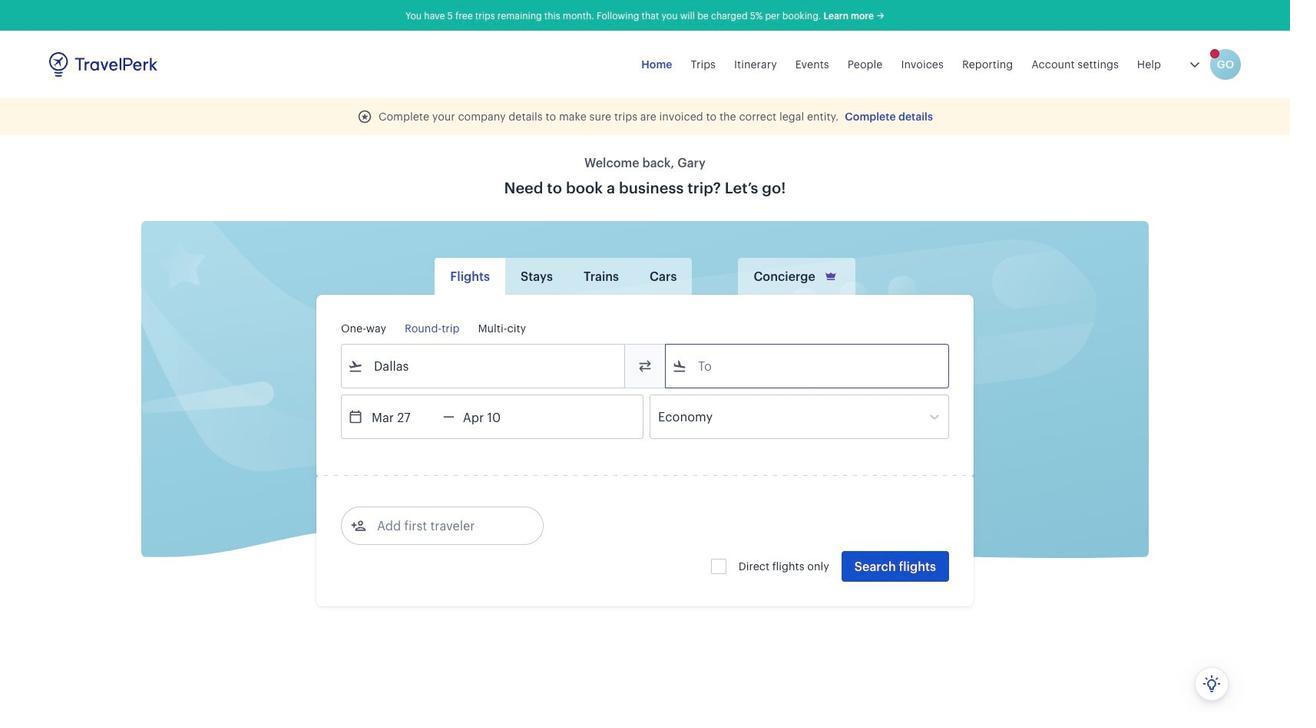 Task type: describe. For each thing, give the bounding box(es) containing it.
Return text field
[[455, 396, 535, 439]]

From search field
[[363, 354, 605, 379]]

Add first traveler search field
[[366, 514, 526, 539]]

Depart text field
[[363, 396, 443, 439]]



Task type: locate. For each thing, give the bounding box(es) containing it.
To search field
[[688, 354, 929, 379]]



Task type: vqa. For each thing, say whether or not it's contained in the screenshot.
second 'JetBlue Airways' image from the top
no



